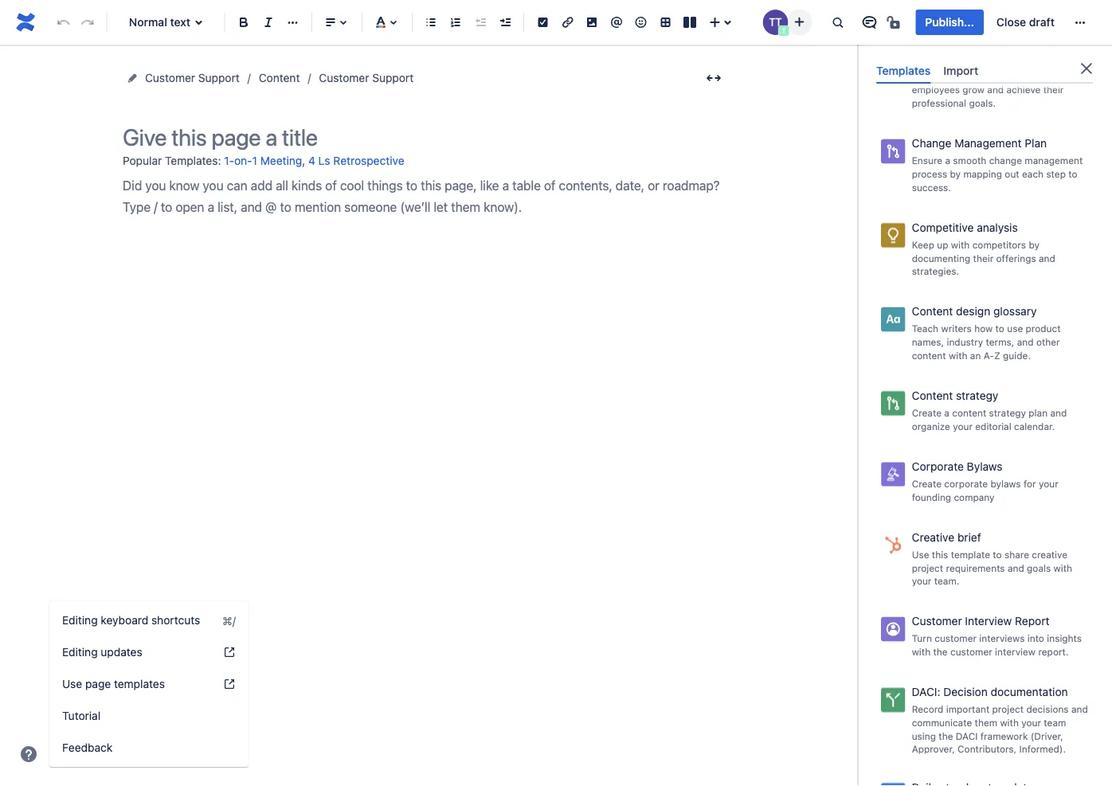 Task type: describe. For each thing, give the bounding box(es) containing it.
content for content strategy create a content strategy plan and organize your editorial calendar.
[[912, 389, 953, 402]]

bylaws
[[967, 460, 1003, 473]]

management
[[955, 137, 1022, 150]]

creative
[[1032, 549, 1068, 560]]

step
[[1047, 168, 1066, 179]]

help image for use page templates
[[223, 678, 236, 691]]

action item image
[[533, 13, 553, 32]]

updates
[[101, 646, 142, 659]]

creative brief use this template to share creative project requirements and goals with your team.
[[912, 531, 1073, 587]]

outdent ⇧tab image
[[471, 13, 490, 32]]

editing for editing keyboard shortcuts
[[62, 614, 98, 627]]

editing for editing updates
[[62, 646, 98, 659]]

templates
[[114, 678, 165, 691]]

close draft button
[[987, 10, 1064, 35]]

link image
[[558, 13, 577, 32]]

bylaws
[[991, 478, 1021, 489]]

share
[[1005, 549, 1029, 560]]

1 horizontal spatial customer
[[319, 71, 369, 84]]

industry
[[947, 337, 983, 348]]

brief
[[958, 531, 981, 544]]

indent tab image
[[495, 13, 515, 32]]

content design glossary teach writers how to use product names, industry terms, and other content with an a-z guide.
[[912, 305, 1061, 361]]

editorial
[[975, 421, 1012, 432]]

2 customer support from the left
[[319, 71, 414, 84]]

retrospective
[[333, 154, 404, 167]]

tutorial
[[62, 710, 100, 723]]

Main content area, start typing to enter text. text field
[[123, 174, 728, 218]]

terms,
[[986, 337, 1015, 348]]

terry turtle image
[[763, 10, 788, 35]]

4 ls retrospective button
[[308, 148, 404, 174]]

interview
[[965, 615, 1012, 628]]

your inside "daci: decision documentation record important project decisions and communicate them with your team using the daci framework (driver, approver, contributors, informed)."
[[1022, 717, 1041, 728]]

smooth
[[953, 155, 987, 166]]

your inside content strategy create a content strategy plan and organize your editorial calendar.
[[953, 421, 973, 432]]

italic ⌘i image
[[259, 13, 278, 32]]

their inside career development plan create a development plan to help employees grow and achieve their professional goals.
[[1044, 84, 1064, 95]]

using
[[912, 731, 936, 742]]

daci
[[956, 731, 978, 742]]

on-
[[234, 154, 252, 167]]

⌘/
[[222, 614, 236, 627]]

comment icon image
[[860, 13, 879, 32]]

find and replace image
[[828, 13, 847, 32]]

plan for content strategy
[[1029, 407, 1048, 419]]

create for corporate bylaws
[[912, 478, 942, 489]]

interviews
[[980, 633, 1025, 644]]

0 vertical spatial development
[[950, 53, 1016, 66]]

keyboard
[[101, 614, 148, 627]]

templates:
[[165, 154, 221, 167]]

each
[[1022, 168, 1044, 179]]

1 vertical spatial customer
[[951, 646, 993, 658]]

founding
[[912, 491, 951, 503]]

1 vertical spatial strategy
[[989, 407, 1026, 419]]

documentation
[[991, 686, 1068, 699]]

(driver,
[[1031, 731, 1064, 742]]

corporate
[[944, 478, 988, 489]]

add image, video, or file image
[[582, 13, 602, 32]]

close
[[997, 16, 1026, 29]]

1 support from the left
[[198, 71, 240, 84]]

keep
[[912, 239, 935, 250]]

content for content design glossary teach writers how to use product names, industry terms, and other content with an a-z guide.
[[912, 305, 953, 318]]

team.
[[934, 576, 960, 587]]

goals
[[1027, 562, 1051, 573]]

more formatting image
[[283, 13, 303, 32]]

more image
[[1071, 13, 1090, 32]]

corporate
[[912, 460, 964, 473]]

customer interview report turn customer interviews into insights with the customer interview report.
[[912, 615, 1082, 658]]

page
[[85, 678, 111, 691]]

names,
[[912, 337, 944, 348]]

organize
[[912, 421, 950, 432]]

them
[[975, 717, 998, 728]]

layouts image
[[680, 13, 700, 32]]

your inside corporate bylaws create corporate bylaws for your founding company
[[1039, 478, 1059, 489]]

bold ⌘b image
[[234, 13, 253, 32]]

0 vertical spatial customer
[[935, 633, 977, 644]]

1-
[[224, 154, 234, 167]]

mention image
[[607, 13, 626, 32]]

undo ⌘z image
[[54, 13, 73, 32]]

team
[[1044, 717, 1066, 728]]

a-
[[984, 350, 994, 361]]

meeting
[[260, 154, 302, 167]]

for
[[1024, 478, 1036, 489]]

1 customer support from the left
[[145, 71, 240, 84]]

career
[[912, 53, 947, 66]]

z
[[994, 350, 1001, 361]]

,
[[302, 154, 305, 167]]

to inside creative brief use this template to share creative project requirements and goals with your team.
[[993, 549, 1002, 560]]

framework
[[981, 731, 1028, 742]]

redo ⌘⇧z image
[[78, 13, 97, 32]]

competitive
[[912, 221, 974, 234]]

with inside customer interview report turn customer interviews into insights with the customer interview report.
[[912, 646, 931, 658]]

with inside creative brief use this template to share creative project requirements and goals with your team.
[[1054, 562, 1073, 573]]

4
[[308, 154, 315, 167]]

management
[[1025, 155, 1083, 166]]

emoji image
[[631, 13, 651, 32]]

grow
[[963, 84, 985, 95]]

content strategy create a content strategy plan and organize your editorial calendar.
[[912, 389, 1067, 432]]

up
[[937, 239, 949, 250]]

template
[[951, 549, 990, 560]]

the inside customer interview report turn customer interviews into insights with the customer interview report.
[[933, 646, 948, 658]]

and inside competitive analysis keep up with competitors by documenting their offerings and strategies.
[[1039, 252, 1056, 264]]

creative
[[912, 531, 955, 544]]

numbered list ⌘⇧7 image
[[446, 13, 465, 32]]

1 vertical spatial development
[[952, 71, 1010, 82]]

use page templates link
[[49, 668, 249, 700]]

plan
[[1025, 137, 1047, 150]]

and inside content design glossary teach writers how to use product names, industry terms, and other content with an a-z guide.
[[1017, 337, 1034, 348]]

Give this page a title text field
[[123, 124, 728, 151]]

a inside content strategy create a content strategy plan and organize your editorial calendar.
[[944, 407, 950, 419]]

a for career
[[944, 71, 950, 82]]

2 support from the left
[[372, 71, 414, 84]]

change
[[989, 155, 1022, 166]]

feedback
[[62, 741, 112, 755]]

use inside creative brief use this template to share creative project requirements and goals with your team.
[[912, 549, 929, 560]]

tab list containing templates
[[870, 57, 1100, 84]]

report
[[1015, 615, 1050, 628]]

this
[[932, 549, 948, 560]]

professional
[[912, 97, 967, 109]]

draft
[[1029, 16, 1055, 29]]

report.
[[1039, 646, 1069, 658]]

to inside career development plan create a development plan to help employees grow and achieve their professional goals.
[[1035, 71, 1044, 82]]

0 vertical spatial plan
[[1019, 53, 1041, 66]]

decision
[[944, 686, 988, 699]]



Task type: vqa. For each thing, say whether or not it's contained in the screenshot.
No restrictions icon
yes



Task type: locate. For each thing, give the bounding box(es) containing it.
0 vertical spatial use
[[912, 549, 929, 560]]

strategies.
[[912, 266, 959, 277]]

customer support link
[[145, 69, 240, 88], [319, 69, 414, 88]]

your right the for
[[1039, 478, 1059, 489]]

a inside career development plan create a development plan to help employees grow and achieve their professional goals.
[[944, 71, 950, 82]]

0 vertical spatial create
[[912, 71, 942, 82]]

employees
[[912, 84, 960, 95]]

1-on-1 meeting button
[[224, 148, 302, 174]]

support up give this page a title text box
[[372, 71, 414, 84]]

project inside creative brief use this template to share creative project requirements and goals with your team.
[[912, 562, 944, 573]]

0 vertical spatial content
[[912, 350, 946, 361]]

help image inside editing updates link
[[223, 646, 236, 659]]

offerings
[[996, 252, 1036, 264]]

0 vertical spatial strategy
[[956, 389, 999, 402]]

and up calendar.
[[1051, 407, 1067, 419]]

help image
[[223, 646, 236, 659], [223, 678, 236, 691]]

1 vertical spatial their
[[973, 252, 994, 264]]

templates
[[876, 64, 931, 77]]

tab list
[[870, 57, 1100, 84]]

their inside competitive analysis keep up with competitors by documenting their offerings and strategies.
[[973, 252, 994, 264]]

decisions
[[1027, 704, 1069, 715]]

a for change
[[945, 155, 951, 166]]

your left editorial
[[953, 421, 973, 432]]

create for content strategy
[[912, 407, 942, 419]]

editing
[[62, 614, 98, 627], [62, 646, 98, 659]]

teach
[[912, 323, 939, 334]]

support left "content" "link"
[[198, 71, 240, 84]]

0 vertical spatial editing
[[62, 614, 98, 627]]

1
[[252, 154, 257, 167]]

1 vertical spatial create
[[912, 407, 942, 419]]

insights
[[1047, 633, 1082, 644]]

help image for editing updates
[[223, 646, 236, 659]]

customer
[[935, 633, 977, 644], [951, 646, 993, 658]]

and inside creative brief use this template to share creative project requirements and goals with your team.
[[1008, 562, 1024, 573]]

1 vertical spatial editing
[[62, 646, 98, 659]]

with inside competitive analysis keep up with competitors by documenting their offerings and strategies.
[[951, 239, 970, 250]]

change
[[912, 137, 952, 150]]

popular
[[123, 154, 162, 167]]

with down industry
[[949, 350, 968, 361]]

customer support down the align left icon in the left top of the page
[[319, 71, 414, 84]]

project up "them"
[[992, 704, 1024, 715]]

achieve
[[1007, 84, 1041, 95]]

with down turn
[[912, 646, 931, 658]]

1 editing from the top
[[62, 614, 98, 627]]

0 vertical spatial the
[[933, 646, 948, 658]]

contributors,
[[958, 744, 1017, 755]]

0 horizontal spatial customer support link
[[145, 69, 240, 88]]

help image inside 'use page templates' link
[[223, 678, 236, 691]]

0 vertical spatial project
[[912, 562, 944, 573]]

goals.
[[969, 97, 996, 109]]

their down help
[[1044, 84, 1064, 95]]

to inside content design glossary teach writers how to use product names, industry terms, and other content with an a-z guide.
[[996, 323, 1005, 334]]

by down smooth at the right top
[[950, 168, 961, 179]]

2 editing from the top
[[62, 646, 98, 659]]

create up founding
[[912, 478, 942, 489]]

customer support link down the text
[[145, 69, 240, 88]]

content inside content strategy create a content strategy plan and organize your editorial calendar.
[[912, 389, 953, 402]]

the
[[933, 646, 948, 658], [939, 731, 953, 742]]

1 horizontal spatial customer support link
[[319, 69, 414, 88]]

create up the organize
[[912, 407, 942, 419]]

communicate
[[912, 717, 972, 728]]

2 vertical spatial content
[[912, 389, 953, 402]]

competitors
[[973, 239, 1026, 250]]

0 horizontal spatial customer support
[[145, 71, 240, 84]]

the inside "daci: decision documentation record important project decisions and communicate them with your team using the daci framework (driver, approver, contributors, informed)."
[[939, 731, 953, 742]]

2 create from the top
[[912, 407, 942, 419]]

create inside career development plan create a development plan to help employees grow and achieve their professional goals.
[[912, 71, 942, 82]]

with right up
[[951, 239, 970, 250]]

publish...
[[925, 16, 974, 29]]

your up (driver,
[[1022, 717, 1041, 728]]

their down "competitors"
[[973, 252, 994, 264]]

text
[[170, 16, 190, 29]]

plan for career development plan
[[1013, 71, 1032, 82]]

change management plan ensure a smooth change management process by mapping out each step to success.
[[912, 137, 1083, 193]]

by inside competitive analysis keep up with competitors by documenting their offerings and strategies.
[[1029, 239, 1040, 250]]

and up goals. on the top of page
[[987, 84, 1004, 95]]

customer support link down the align left icon in the left top of the page
[[319, 69, 414, 88]]

to inside change management plan ensure a smooth change management process by mapping out each step to success.
[[1069, 168, 1078, 179]]

content down italic ⌘i image on the left of the page
[[259, 71, 300, 84]]

support
[[198, 71, 240, 84], [372, 71, 414, 84]]

with
[[951, 239, 970, 250], [949, 350, 968, 361], [1054, 562, 1073, 573], [912, 646, 931, 658], [1000, 717, 1019, 728]]

import
[[944, 64, 979, 77]]

content inside content strategy create a content strategy plan and organize your editorial calendar.
[[952, 407, 987, 419]]

0 vertical spatial content
[[259, 71, 300, 84]]

with inside "daci: decision documentation record important project decisions and communicate them with your team using the daci framework (driver, approver, contributors, informed)."
[[1000, 717, 1019, 728]]

0 horizontal spatial their
[[973, 252, 994, 264]]

use left this
[[912, 549, 929, 560]]

editing up editing updates
[[62, 614, 98, 627]]

1 horizontal spatial project
[[992, 704, 1024, 715]]

by inside change management plan ensure a smooth change management process by mapping out each step to success.
[[950, 168, 961, 179]]

a
[[944, 71, 950, 82], [945, 155, 951, 166], [944, 407, 950, 419]]

glossary
[[994, 305, 1037, 318]]

feedback button
[[49, 732, 249, 764]]

customer inside customer interview report turn customer interviews into insights with the customer interview report.
[[912, 615, 962, 628]]

daci:
[[912, 686, 941, 699]]

use left page
[[62, 678, 82, 691]]

table image
[[656, 13, 675, 32]]

content inside content design glossary teach writers how to use product names, industry terms, and other content with an a-z guide.
[[912, 350, 946, 361]]

and
[[987, 84, 1004, 95], [1039, 252, 1056, 264], [1017, 337, 1034, 348], [1051, 407, 1067, 419], [1008, 562, 1024, 573], [1072, 704, 1088, 715]]

close templates and import image
[[1077, 59, 1096, 78]]

company
[[954, 491, 995, 503]]

a right "ensure"
[[945, 155, 951, 166]]

mapping
[[964, 168, 1002, 179]]

customer down the align left icon in the left top of the page
[[319, 71, 369, 84]]

1 help image from the top
[[223, 646, 236, 659]]

help image
[[19, 745, 38, 764]]

1 horizontal spatial customer support
[[319, 71, 414, 84]]

corporate bylaws create corporate bylaws for your founding company
[[912, 460, 1059, 503]]

1 horizontal spatial their
[[1044, 84, 1064, 95]]

customer up turn
[[912, 615, 962, 628]]

content up teach
[[912, 305, 953, 318]]

1 horizontal spatial use
[[912, 549, 929, 560]]

0 horizontal spatial use
[[62, 678, 82, 691]]

with up the framework
[[1000, 717, 1019, 728]]

2 customer support link from the left
[[319, 69, 414, 88]]

your inside creative brief use this template to share creative project requirements and goals with your team.
[[912, 576, 932, 587]]

informed).
[[1019, 744, 1066, 755]]

1 horizontal spatial by
[[1029, 239, 1040, 250]]

success.
[[912, 182, 951, 193]]

create inside content strategy create a content strategy plan and organize your editorial calendar.
[[912, 407, 942, 419]]

customer down interviews on the bottom right of page
[[951, 646, 993, 658]]

bullet list ⌘⇧8 image
[[422, 13, 441, 32]]

move this page image
[[126, 72, 139, 84]]

and up guide.
[[1017, 337, 1034, 348]]

interview
[[995, 646, 1036, 658]]

and right decisions
[[1072, 704, 1088, 715]]

1 vertical spatial the
[[939, 731, 953, 742]]

the down communicate
[[939, 731, 953, 742]]

to left help
[[1035, 71, 1044, 82]]

editing keyboard shortcuts
[[62, 614, 200, 627]]

plan inside content strategy create a content strategy plan and organize your editorial calendar.
[[1029, 407, 1048, 419]]

2 vertical spatial create
[[912, 478, 942, 489]]

tutorial button
[[49, 700, 249, 732]]

1 vertical spatial a
[[945, 155, 951, 166]]

design
[[956, 305, 991, 318]]

calendar.
[[1014, 421, 1055, 432]]

a up the organize
[[944, 407, 950, 419]]

0 horizontal spatial customer
[[145, 71, 195, 84]]

your left team.
[[912, 576, 932, 587]]

customer right turn
[[935, 633, 977, 644]]

popular templates: 1-on-1 meeting , 4 ls retrospective
[[123, 154, 404, 167]]

editing up page
[[62, 646, 98, 659]]

make page full-width image
[[704, 69, 723, 88]]

1 horizontal spatial content
[[952, 407, 987, 419]]

1 create from the top
[[912, 71, 942, 82]]

approver,
[[912, 744, 955, 755]]

content down names,
[[912, 350, 946, 361]]

no restrictions image
[[886, 13, 905, 32]]

use
[[1007, 323, 1023, 334]]

create up employees
[[912, 71, 942, 82]]

project down this
[[912, 562, 944, 573]]

record
[[912, 704, 944, 715]]

0 vertical spatial a
[[944, 71, 950, 82]]

to left share
[[993, 549, 1002, 560]]

2 horizontal spatial customer
[[912, 615, 962, 628]]

shortcuts
[[151, 614, 200, 627]]

ensure
[[912, 155, 943, 166]]

publish... button
[[916, 10, 984, 35]]

help
[[1046, 71, 1066, 82]]

project inside "daci: decision documentation record important project decisions and communicate them with your team using the daci framework (driver, approver, contributors, informed)."
[[992, 704, 1024, 715]]

normal
[[129, 16, 167, 29]]

confluence image
[[13, 10, 38, 35], [13, 10, 38, 35]]

1 horizontal spatial support
[[372, 71, 414, 84]]

how
[[975, 323, 993, 334]]

1 vertical spatial help image
[[223, 678, 236, 691]]

invite to edit image
[[790, 12, 809, 31]]

0 vertical spatial help image
[[223, 646, 236, 659]]

editing inside editing updates link
[[62, 646, 98, 659]]

documenting
[[912, 252, 971, 264]]

1 vertical spatial content
[[912, 305, 953, 318]]

out
[[1005, 168, 1020, 179]]

content for content
[[259, 71, 300, 84]]

2 vertical spatial plan
[[1029, 407, 1048, 419]]

0 horizontal spatial project
[[912, 562, 944, 573]]

a inside change management plan ensure a smooth change management process by mapping out each step to success.
[[945, 155, 951, 166]]

customer support down the text
[[145, 71, 240, 84]]

process
[[912, 168, 947, 179]]

to right step
[[1069, 168, 1078, 179]]

career development plan create a development plan to help employees grow and achieve their professional goals.
[[912, 53, 1066, 109]]

2 help image from the top
[[223, 678, 236, 691]]

requirements
[[946, 562, 1005, 573]]

with down creative
[[1054, 562, 1073, 573]]

guide.
[[1003, 350, 1031, 361]]

0 vertical spatial by
[[950, 168, 961, 179]]

to
[[1035, 71, 1044, 82], [1069, 168, 1078, 179], [996, 323, 1005, 334], [993, 549, 1002, 560]]

content up editorial
[[952, 407, 987, 419]]

0 vertical spatial their
[[1044, 84, 1064, 95]]

1 vertical spatial use
[[62, 678, 82, 691]]

1 customer support link from the left
[[145, 69, 240, 88]]

and inside "daci: decision documentation record important project decisions and communicate them with your team using the daci framework (driver, approver, contributors, informed)."
[[1072, 704, 1088, 715]]

0 horizontal spatial by
[[950, 168, 961, 179]]

daci: decision documentation record important project decisions and communicate them with your team using the daci framework (driver, approver, contributors, informed).
[[912, 686, 1088, 755]]

content inside content design glossary teach writers how to use product names, industry terms, and other content with an a-z guide.
[[912, 305, 953, 318]]

1 vertical spatial plan
[[1013, 71, 1032, 82]]

a up employees
[[944, 71, 950, 82]]

create inside corporate bylaws create corporate bylaws for your founding company
[[912, 478, 942, 489]]

product
[[1026, 323, 1061, 334]]

0 horizontal spatial content
[[912, 350, 946, 361]]

by up offerings
[[1029, 239, 1040, 250]]

with inside content design glossary teach writers how to use product names, industry terms, and other content with an a-z guide.
[[949, 350, 968, 361]]

use
[[912, 549, 929, 560], [62, 678, 82, 691]]

1 vertical spatial project
[[992, 704, 1024, 715]]

0 horizontal spatial support
[[198, 71, 240, 84]]

normal text button
[[113, 5, 218, 40]]

and right offerings
[[1039, 252, 1056, 264]]

project
[[912, 562, 944, 573], [992, 704, 1024, 715]]

3 create from the top
[[912, 478, 942, 489]]

content link
[[259, 69, 300, 88]]

2 vertical spatial a
[[944, 407, 950, 419]]

and inside career development plan create a development plan to help employees grow and achieve their professional goals.
[[987, 84, 1004, 95]]

to up terms,
[[996, 323, 1005, 334]]

and down share
[[1008, 562, 1024, 573]]

close draft
[[997, 16, 1055, 29]]

customer right move this page icon on the left top of the page
[[145, 71, 195, 84]]

1 vertical spatial content
[[952, 407, 987, 419]]

1 vertical spatial by
[[1029, 239, 1040, 250]]

content up the organize
[[912, 389, 953, 402]]

and inside content strategy create a content strategy plan and organize your editorial calendar.
[[1051, 407, 1067, 419]]

align left image
[[321, 13, 340, 32]]

the up daci:
[[933, 646, 948, 658]]

customer support
[[145, 71, 240, 84], [319, 71, 414, 84]]



